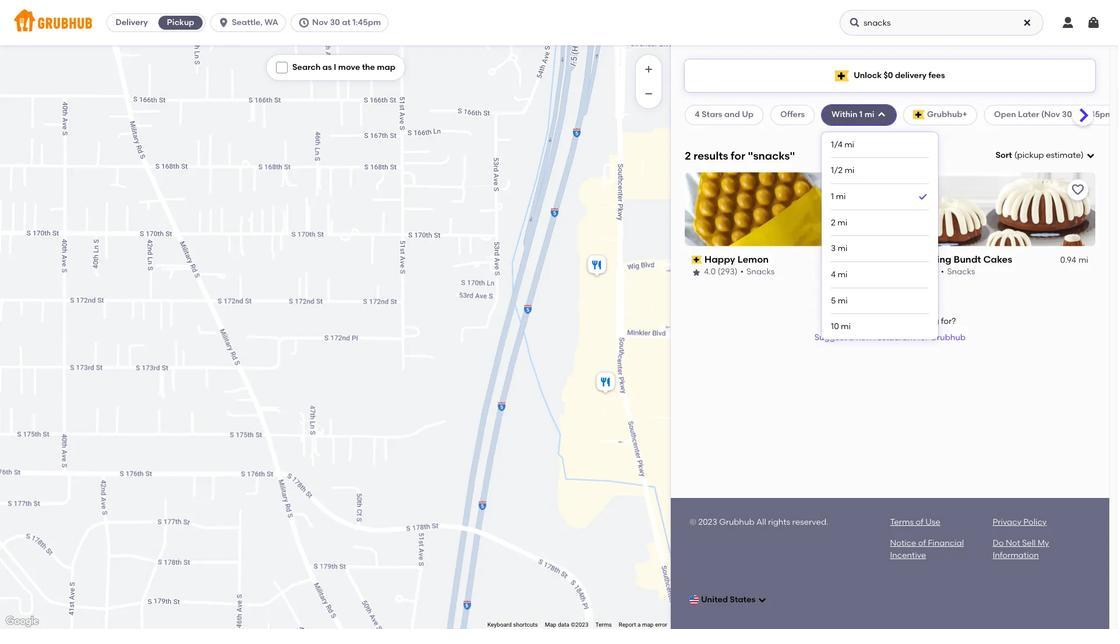 Task type: describe. For each thing, give the bounding box(es) containing it.
terms link
[[596, 622, 612, 628]]

rights
[[768, 517, 791, 527]]

0.92 mi
[[851, 255, 879, 265]]

© 2023 grubhub all rights reserved.
[[690, 517, 829, 527]]

seattle, wa
[[232, 17, 278, 27]]

wa
[[265, 17, 278, 27]]

save this restaurant button for happy lemon
[[858, 179, 879, 200]]

within
[[832, 110, 858, 120]]

keyboard shortcuts
[[487, 622, 538, 628]]

1 snacks from the left
[[747, 267, 775, 277]]

5 mi
[[831, 296, 848, 306]]

10
[[831, 322, 839, 332]]

mi for 5 mi
[[838, 296, 848, 306]]

2 mi
[[831, 218, 848, 228]]

report a map error link
[[619, 622, 668, 628]]

suggest
[[815, 333, 847, 343]]

united states
[[701, 595, 756, 605]]

©2023
[[571, 622, 589, 628]]

2 for 2 mi
[[831, 218, 836, 228]]

4 mi
[[831, 270, 848, 280]]

error
[[655, 622, 668, 628]]

happy lemon
[[705, 254, 769, 265]]

do
[[993, 538, 1004, 548]]

1 • from the left
[[741, 267, 744, 277]]

2023
[[698, 517, 717, 527]]

30 inside "nov 30 at 1:45pm" button
[[330, 17, 340, 27]]

bundt
[[954, 254, 981, 265]]

up
[[742, 110, 754, 120]]

language select image
[[690, 595, 699, 605]]

of for notice
[[918, 538, 926, 548]]

pickup button
[[156, 13, 205, 32]]

offers
[[781, 110, 805, 120]]

don't
[[824, 316, 845, 326]]

looking
[[911, 316, 939, 326]]

check icon image
[[917, 191, 929, 203]]

1 horizontal spatial 1
[[860, 110, 863, 120]]

keyboard shortcuts button
[[487, 621, 538, 629]]

plus icon image
[[643, 63, 655, 75]]

subscription pass image for happy lemon
[[692, 256, 702, 264]]

privacy policy
[[993, 517, 1047, 527]]

svg image right within 1 mi
[[877, 110, 886, 120]]

subscription pass image for nothing bundt cakes
[[902, 256, 912, 264]]

google image
[[3, 614, 41, 629]]

list box containing 1/4 mi
[[831, 132, 929, 339]]

terms of use link
[[890, 517, 941, 527]]

and
[[724, 110, 740, 120]]

mi right within
[[865, 110, 875, 120]]

my
[[1038, 538, 1049, 548]]

happy lemon logo image
[[685, 172, 886, 246]]

restaurant
[[874, 333, 916, 343]]

1:45pm
[[353, 17, 381, 27]]

mi for 4 mi
[[838, 270, 848, 280]]

united
[[701, 595, 728, 605]]

1/2
[[831, 166, 843, 175]]

privacy policy link
[[993, 517, 1047, 527]]

nov 30 at 1:45pm
[[312, 17, 381, 27]]

save this restaurant image
[[1071, 183, 1085, 197]]

for?
[[941, 316, 956, 326]]

sort
[[996, 150, 1012, 160]]

estimate
[[1046, 150, 1081, 160]]

notice
[[890, 538, 916, 548]]

later
[[1018, 110, 1039, 120]]

within 1 mi
[[832, 110, 875, 120]]

minus icon image
[[643, 88, 655, 100]]

stars
[[702, 110, 723, 120]]

search as i move the map
[[292, 62, 396, 72]]

nothing bundt cakes image
[[594, 370, 617, 396]]

reserved.
[[792, 517, 829, 527]]

grubhub inside button
[[930, 333, 966, 343]]

1 mi
[[831, 192, 846, 202]]

terms for terms of use
[[890, 517, 914, 527]]

0 horizontal spatial for
[[731, 149, 745, 162]]

2 for 2 results for "snacks"
[[685, 149, 691, 162]]

main navigation navigation
[[0, 0, 1118, 45]]

(5) • snacks
[[928, 267, 975, 277]]

1/2 mi
[[831, 166, 855, 175]]

0.94
[[1060, 255, 1076, 265]]

a for report
[[638, 622, 641, 628]]

star icon image
[[692, 268, 701, 277]]

suggest a new restaurant for grubhub
[[815, 333, 966, 343]]

information
[[993, 550, 1039, 560]]

fees
[[929, 70, 945, 80]]

mi for 2 mi
[[838, 218, 848, 228]]

cakes
[[984, 254, 1013, 265]]

a for suggest
[[849, 333, 854, 343]]

at inside button
[[342, 17, 351, 27]]

0.94 mi
[[1060, 255, 1089, 265]]

1/4
[[831, 140, 843, 149]]

mi for 1/4 mi
[[845, 140, 854, 149]]

4.0
[[704, 267, 716, 277]]

• snacks
[[741, 267, 775, 277]]

©
[[690, 517, 697, 527]]



Task type: vqa. For each thing, say whether or not it's contained in the screenshot.
off
no



Task type: locate. For each thing, give the bounding box(es) containing it.
1 vertical spatial for
[[918, 333, 929, 343]]

svg image inside united states button
[[758, 595, 767, 605]]

a right report
[[638, 622, 641, 628]]

mi right 5
[[838, 296, 848, 306]]

0.92
[[851, 255, 867, 265]]

4 for 4 stars and up
[[695, 110, 700, 120]]

svg image inside seattle, wa button
[[218, 17, 230, 29]]

mi for 3 mi
[[838, 244, 848, 254]]

1 vertical spatial of
[[918, 538, 926, 548]]

2 snacks from the left
[[947, 267, 975, 277]]

see
[[847, 316, 861, 326]]

$0
[[884, 70, 893, 80]]

1 horizontal spatial subscription pass image
[[902, 256, 912, 264]]

1 horizontal spatial snacks
[[947, 267, 975, 277]]

a left new on the bottom right
[[849, 333, 854, 343]]

1 vertical spatial grubhub plus flag logo image
[[913, 110, 925, 120]]

of for terms
[[916, 517, 924, 527]]

0 horizontal spatial subscription pass image
[[692, 256, 702, 264]]

grubhub plus flag logo image for unlock $0 delivery fees
[[835, 70, 849, 81]]

grubhub plus flag logo image
[[835, 70, 849, 81], [913, 110, 925, 120]]

2 save this restaurant button from the left
[[1068, 179, 1089, 200]]

0 vertical spatial grubhub
[[930, 333, 966, 343]]

1 subscription pass image from the left
[[692, 256, 702, 264]]

0 vertical spatial 2
[[685, 149, 691, 162]]

mi right 3
[[838, 244, 848, 254]]

unlock $0 delivery fees
[[854, 70, 945, 80]]

10 mi
[[831, 322, 851, 332]]

mi right 0.94
[[1079, 255, 1089, 265]]

mi for 10 mi
[[841, 322, 851, 332]]

1 vertical spatial 2
[[831, 218, 836, 228]]

grubhub down for?
[[930, 333, 966, 343]]

not
[[1006, 538, 1020, 548]]

sort ( pickup estimate )
[[996, 150, 1084, 160]]

terms up notice
[[890, 517, 914, 527]]

1 horizontal spatial save this restaurant button
[[1068, 179, 1089, 200]]

none field containing sort
[[996, 150, 1096, 162]]

map right the "the" on the left top of the page
[[377, 62, 396, 72]]

2 • from the left
[[941, 267, 944, 277]]

mi right 0.92
[[869, 255, 879, 265]]

a inside suggest a new restaurant for grubhub button
[[849, 333, 854, 343]]

grubhub plus flag logo image left grubhub+
[[913, 110, 925, 120]]

mi
[[865, 110, 875, 120], [845, 140, 854, 149], [845, 166, 855, 175], [836, 192, 846, 202], [838, 218, 848, 228], [838, 244, 848, 254], [869, 255, 879, 265], [1079, 255, 1089, 265], [838, 270, 848, 280], [838, 296, 848, 306], [841, 322, 851, 332]]

2 up 3
[[831, 218, 836, 228]]

at left 1:45pm)
[[1074, 110, 1083, 120]]

1 vertical spatial map
[[642, 622, 654, 628]]

0 vertical spatial of
[[916, 517, 924, 527]]

1 vertical spatial terms
[[596, 622, 612, 628]]

mi for 1 mi
[[836, 192, 846, 202]]

4 stars and up
[[695, 110, 754, 120]]

svg image inside "nov 30 at 1:45pm" button
[[298, 17, 310, 29]]

report
[[619, 622, 636, 628]]

snacks down lemon
[[747, 267, 775, 277]]

sell
[[1022, 538, 1036, 548]]

2 left results
[[685, 149, 691, 162]]

suggest a new restaurant for grubhub button
[[809, 328, 971, 349]]

30 right (nov on the right
[[1062, 110, 1072, 120]]

financial
[[928, 538, 964, 548]]

grubhub+
[[927, 110, 968, 120]]

(
[[1015, 150, 1017, 160]]

for inside suggest a new restaurant for grubhub button
[[918, 333, 929, 343]]

2 subscription pass image from the left
[[902, 256, 912, 264]]

)
[[1081, 150, 1084, 160]]

results
[[694, 149, 728, 162]]

nothing bundt cakes
[[915, 254, 1013, 265]]

svg image
[[1061, 16, 1075, 30], [1087, 16, 1101, 30], [298, 17, 310, 29], [849, 17, 861, 29], [1023, 18, 1032, 27]]

nothing
[[915, 254, 952, 265]]

0 horizontal spatial save this restaurant button
[[858, 179, 879, 200]]

0 vertical spatial map
[[377, 62, 396, 72]]

move
[[338, 62, 360, 72]]

1 horizontal spatial a
[[849, 333, 854, 343]]

as
[[323, 62, 332, 72]]

0 horizontal spatial 4
[[695, 110, 700, 120]]

0 horizontal spatial 30
[[330, 17, 340, 27]]

1 horizontal spatial •
[[941, 267, 944, 277]]

use
[[926, 517, 941, 527]]

1 vertical spatial at
[[1074, 110, 1083, 120]]

0 horizontal spatial grubhub
[[719, 517, 755, 527]]

1 horizontal spatial for
[[918, 333, 929, 343]]

mi right 10
[[841, 322, 851, 332]]

1 vertical spatial grubhub
[[719, 517, 755, 527]]

1:45pm)
[[1085, 110, 1116, 120]]

svg image left seattle,
[[218, 17, 230, 29]]

mi up "5 mi"
[[838, 270, 848, 280]]

0 vertical spatial 1
[[860, 110, 863, 120]]

grubhub left all
[[719, 517, 755, 527]]

0 horizontal spatial •
[[741, 267, 744, 277]]

1 horizontal spatial 30
[[1062, 110, 1072, 120]]

0 vertical spatial 4
[[695, 110, 700, 120]]

3
[[831, 244, 836, 254]]

a
[[849, 333, 854, 343], [638, 622, 641, 628]]

save this restaurant image
[[861, 183, 875, 197]]

map
[[377, 62, 396, 72], [642, 622, 654, 628]]

save this restaurant button down )
[[1068, 179, 1089, 200]]

mi inside option
[[836, 192, 846, 202]]

4 for 4 mi
[[831, 270, 836, 280]]

None field
[[996, 150, 1096, 162]]

(nov
[[1041, 110, 1060, 120]]

terms left report
[[596, 622, 612, 628]]

notice of financial incentive link
[[890, 538, 964, 560]]

• down happy lemon
[[741, 267, 744, 277]]

do not sell my information link
[[993, 538, 1049, 560]]

4 down 3
[[831, 270, 836, 280]]

seattle, wa button
[[210, 13, 291, 32]]

for right results
[[731, 149, 745, 162]]

of inside notice of financial incentive
[[918, 538, 926, 548]]

(293)
[[718, 267, 738, 277]]

0 vertical spatial 30
[[330, 17, 340, 27]]

1
[[860, 110, 863, 120], [831, 192, 834, 202]]

subscription pass image left nothing
[[902, 256, 912, 264]]

policy
[[1024, 517, 1047, 527]]

of up the incentive
[[918, 538, 926, 548]]

mi for 1/2 mi
[[845, 166, 855, 175]]

1 save this restaurant button from the left
[[858, 179, 879, 200]]

1 inside option
[[831, 192, 834, 202]]

subscription pass image
[[692, 256, 702, 264], [902, 256, 912, 264]]

snacks down nothing bundt cakes
[[947, 267, 975, 277]]

map left error
[[642, 622, 654, 628]]

1 horizontal spatial 4
[[831, 270, 836, 280]]

terms for terms link
[[596, 622, 612, 628]]

mi up the 2 mi
[[836, 192, 846, 202]]

0 horizontal spatial a
[[638, 622, 641, 628]]

new
[[856, 333, 873, 343]]

3 mi
[[831, 244, 848, 254]]

for
[[731, 149, 745, 162], [918, 333, 929, 343]]

30
[[330, 17, 340, 27], [1062, 110, 1072, 120]]

what
[[863, 316, 883, 326]]

map
[[545, 622, 557, 628]]

nothing bundt cakes logo image
[[895, 172, 1096, 246]]

delivery button
[[107, 13, 156, 32]]

1 horizontal spatial grubhub plus flag logo image
[[913, 110, 925, 120]]

of left use
[[916, 517, 924, 527]]

at left 1:45pm
[[342, 17, 351, 27]]

i
[[334, 62, 336, 72]]

"snacks"
[[748, 149, 795, 162]]

Search for food, convenience, alcohol... search field
[[840, 10, 1044, 36]]

nov
[[312, 17, 328, 27]]

delivery
[[116, 17, 148, 27]]

1 horizontal spatial grubhub
[[930, 333, 966, 343]]

happy
[[705, 254, 735, 265]]

mi up 3 mi
[[838, 218, 848, 228]]

1 vertical spatial 30
[[1062, 110, 1072, 120]]

2
[[685, 149, 691, 162], [831, 218, 836, 228]]

all
[[757, 517, 766, 527]]

0 vertical spatial for
[[731, 149, 745, 162]]

30 right nov
[[330, 17, 340, 27]]

0 vertical spatial at
[[342, 17, 351, 27]]

svg image right )
[[1086, 151, 1096, 160]]

mi right 1/2
[[845, 166, 855, 175]]

lemon
[[738, 254, 769, 265]]

(5)
[[928, 267, 938, 277]]

0 horizontal spatial 2
[[685, 149, 691, 162]]

save this restaurant button for nothing bundt cakes
[[1068, 179, 1089, 200]]

map region
[[0, 0, 800, 629]]

1 horizontal spatial at
[[1074, 110, 1083, 120]]

1 vertical spatial 1
[[831, 192, 834, 202]]

do not sell my information
[[993, 538, 1049, 560]]

mi right 1/4 in the right of the page
[[845, 140, 854, 149]]

grubhub plus flag logo image left the 'unlock'
[[835, 70, 849, 81]]

4.0 (293)
[[704, 267, 738, 277]]

1 horizontal spatial map
[[642, 622, 654, 628]]

2 results for "snacks"
[[685, 149, 795, 162]]

0 horizontal spatial terms
[[596, 622, 612, 628]]

0 horizontal spatial at
[[342, 17, 351, 27]]

unlock
[[854, 70, 882, 80]]

grubhub
[[930, 333, 966, 343], [719, 517, 755, 527]]

5
[[831, 296, 836, 306]]

svg image right the states
[[758, 595, 767, 605]]

1 horizontal spatial 2
[[831, 218, 836, 228]]

don't see what you're looking for?
[[824, 316, 956, 326]]

mi for 0.94 mi
[[1079, 255, 1089, 265]]

1 vertical spatial 4
[[831, 270, 836, 280]]

0 horizontal spatial grubhub plus flag logo image
[[835, 70, 849, 81]]

data
[[558, 622, 569, 628]]

•
[[741, 267, 744, 277], [941, 267, 944, 277]]

grubhub plus flag logo image for grubhub+
[[913, 110, 925, 120]]

1/4 mi
[[831, 140, 854, 149]]

0 horizontal spatial snacks
[[747, 267, 775, 277]]

seattle,
[[232, 17, 263, 27]]

0 horizontal spatial map
[[377, 62, 396, 72]]

1 down 1/2
[[831, 192, 834, 202]]

1 mi option
[[831, 184, 929, 210]]

1 horizontal spatial terms
[[890, 517, 914, 527]]

states
[[730, 595, 756, 605]]

subscription pass image up star icon on the right
[[692, 256, 702, 264]]

list box
[[831, 132, 929, 339]]

save this restaurant button right 1 mi in the top of the page
[[858, 179, 879, 200]]

shortcuts
[[513, 622, 538, 628]]

0 horizontal spatial 1
[[831, 192, 834, 202]]

pickup
[[1017, 150, 1044, 160]]

search
[[292, 62, 321, 72]]

map data ©2023
[[545, 622, 589, 628]]

open
[[994, 110, 1016, 120]]

privacy
[[993, 517, 1022, 527]]

0 vertical spatial a
[[849, 333, 854, 343]]

• right the (5)
[[941, 267, 944, 277]]

svg image
[[218, 17, 230, 29], [877, 110, 886, 120], [1086, 151, 1096, 160], [758, 595, 767, 605]]

for down the looking
[[918, 333, 929, 343]]

save this restaurant button
[[858, 179, 879, 200], [1068, 179, 1089, 200]]

mi for 0.92 mi
[[869, 255, 879, 265]]

0 vertical spatial grubhub plus flag logo image
[[835, 70, 849, 81]]

1 right within
[[860, 110, 863, 120]]

4 left stars on the top right
[[695, 110, 700, 120]]

happy lemon image
[[585, 253, 609, 279]]

0 vertical spatial terms
[[890, 517, 914, 527]]

1 vertical spatial a
[[638, 622, 641, 628]]



